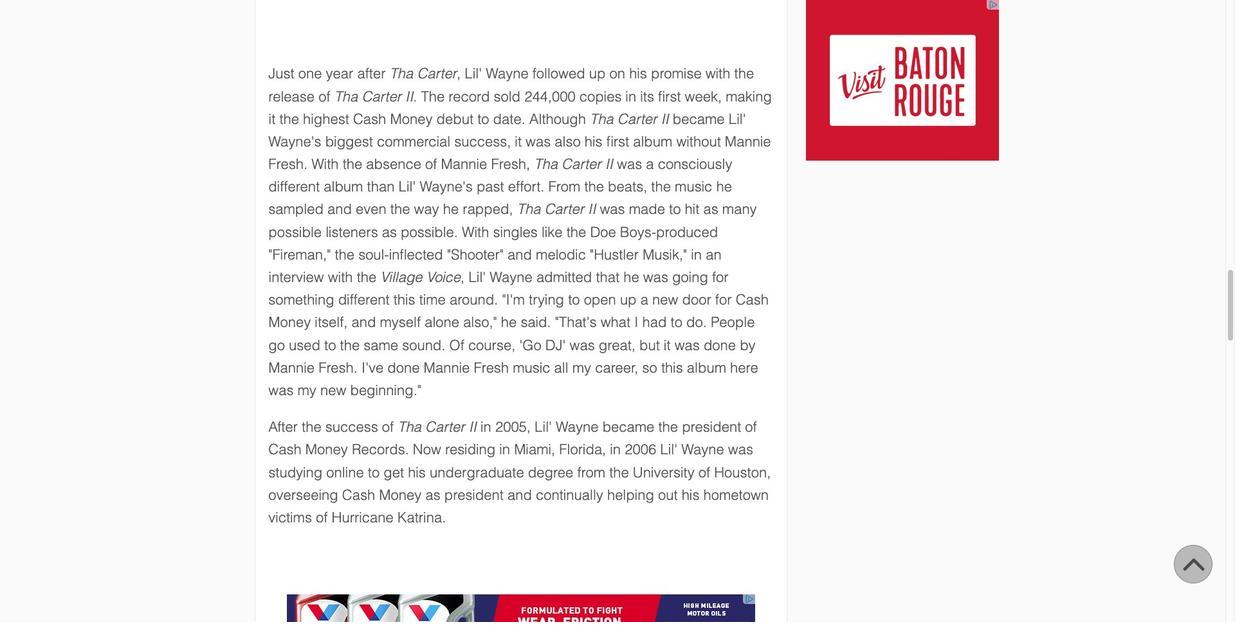Task type: describe. For each thing, give the bounding box(es) containing it.
trying
[[529, 292, 564, 308]]

1 horizontal spatial done
[[704, 338, 736, 354]]

carter down also
[[562, 156, 601, 172]]

album inside was a consciously different album than lil' wayne's past effort. from the beats, the music he sampled and even the way he rapped,
[[324, 179, 363, 195]]

fresh. inside , lil' wayne admitted that he was going for something different this time around. "i'm trying to open up a new door for cash money itself, and myself alone also," he said. "that's what i had to do. people go used to the same sound. of course, 'go dj' was great, but it was done by mannie fresh. i've done mannie fresh music all my career, so this album here was my new beginning."
[[319, 360, 358, 376]]

although
[[529, 111, 586, 127]]

was up after
[[269, 383, 294, 399]]

online
[[326, 465, 364, 481]]

miami,
[[514, 442, 555, 458]]

0 horizontal spatial as
[[382, 224, 397, 240]]

making
[[726, 88, 772, 105]]

possible
[[269, 224, 322, 240]]

he down "i'm
[[501, 315, 517, 331]]

in left 2006
[[610, 442, 621, 458]]

success
[[325, 420, 378, 436]]

different inside was a consciously different album than lil' wayne's past effort. from the beats, the music he sampled and even the way he rapped,
[[269, 179, 320, 195]]

highest
[[303, 111, 349, 127]]

here
[[730, 360, 758, 376]]

ii left the
[[405, 88, 413, 105]]

even
[[356, 202, 387, 218]]

to down itself,
[[324, 338, 336, 354]]

ii up beats,
[[605, 156, 613, 172]]

"fireman,"
[[269, 247, 331, 263]]

his inside became lil' wayne's biggest commercial success, it was also his first album without mannie fresh. with the absence of mannie fresh,
[[585, 134, 603, 150]]

rapped,
[[463, 202, 513, 218]]

and inside was made to hit as many possible listeners as possible. with singles like the doe boys-produced "fireman," the soul-inflected "shooter" and melodic "hustler musik," in an interview with the
[[508, 247, 532, 263]]

lil' up university
[[660, 442, 678, 458]]

followed
[[533, 66, 585, 82]]

hurricane
[[332, 510, 394, 526]]

university
[[633, 465, 695, 481]]

time
[[419, 292, 446, 308]]

past
[[477, 179, 504, 195]]

the right from
[[585, 179, 604, 195]]

tha carter ii down after
[[334, 88, 413, 105]]

mannie down of
[[424, 360, 470, 376]]

the up helping
[[609, 465, 629, 481]]

the right after
[[302, 420, 322, 436]]

music inside , lil' wayne admitted that he was going for something different this time around. "i'm trying to open up a new door for cash money itself, and myself alone also," he said. "that's what i had to do. people go used to the same sound. of course, 'go dj' was great, but it was done by mannie fresh. i've done mannie fresh music all my career, so this album here was my new beginning."
[[513, 360, 550, 376]]

cash inside , lil' wayne admitted that he was going for something different this time around. "i'm trying to open up a new door for cash money itself, and myself alone also," he said. "that's what i had to do. people go used to the same sound. of course, 'go dj' was great, but it was done by mannie fresh. i've done mannie fresh music all my career, so this album here was my new beginning."
[[736, 292, 769, 308]]

0 horizontal spatial my
[[298, 383, 317, 399]]

1 horizontal spatial my
[[573, 360, 591, 376]]

beginning."
[[350, 383, 421, 399]]

to inside in 2005, lil' wayne became the president of cash money records. now residing in miami, florida, in 2006 lil' wayne was studying online to get his undergraduate degree from the university of houston, overseeing cash money as president and continually helping out his hometown victims of hurricane katrina.
[[368, 465, 380, 481]]

musik,"
[[643, 247, 687, 263]]

on
[[610, 66, 625, 82]]

of inside became lil' wayne's biggest commercial success, it was also his first album without mannie fresh. with the absence of mannie fresh,
[[425, 156, 437, 172]]

album inside , lil' wayne admitted that he was going for something different this time around. "i'm trying to open up a new door for cash money itself, and myself alone also," he said. "that's what i had to do. people go used to the same sound. of course, 'go dj' was great, but it was done by mannie fresh. i've done mannie fresh music all my career, so this album here was my new beginning."
[[687, 360, 726, 376]]

course,
[[468, 338, 516, 354]]

from
[[577, 465, 606, 481]]

mannie down 'used'
[[269, 360, 315, 376]]

ii down promise
[[661, 111, 669, 127]]

without
[[677, 134, 721, 150]]

in 2005, lil' wayne became the president of cash money records. now residing in miami, florida, in 2006 lil' wayne was studying online to get his undergraduate degree from the university of houston, overseeing cash money as president and continually helping out his hometown victims of hurricane katrina.
[[269, 420, 771, 526]]

ii up residing
[[469, 420, 477, 436]]

tha down "copies"
[[590, 111, 614, 127]]

continually
[[536, 488, 603, 504]]

dj'
[[545, 338, 566, 354]]

and inside , lil' wayne admitted that he was going for something different this time around. "i'm trying to open up a new door for cash money itself, and myself alone also," he said. "that's what i had to do. people go used to the same sound. of course, 'go dj' was great, but it was done by mannie fresh. i've done mannie fresh music all my career, so this album here was my new beginning."
[[352, 315, 376, 331]]

and inside in 2005, lil' wayne became the president of cash money records. now residing in miami, florida, in 2006 lil' wayne was studying online to get his undergraduate degree from the university of houston, overseeing cash money as president and continually helping out his hometown victims of hurricane katrina.
[[508, 488, 532, 504]]

consciously
[[658, 156, 733, 172]]

1 vertical spatial president
[[444, 488, 504, 504]]

music inside was a consciously different album than lil' wayne's past effort. from the beats, the music he sampled and even the way he rapped,
[[675, 179, 713, 195]]

also,"
[[463, 315, 497, 331]]

money inside , lil' wayne admitted that he was going for something different this time around. "i'm trying to open up a new door for cash money itself, and myself alone also," he said. "that's what i had to do. people go used to the same sound. of course, 'go dj' was great, but it was done by mannie fresh. i've done mannie fresh music all my career, so this album here was my new beginning."
[[269, 315, 311, 331]]

tha carter ii down its
[[590, 111, 669, 127]]

as inside in 2005, lil' wayne became the president of cash money records. now residing in miami, florida, in 2006 lil' wayne was studying online to get his undergraduate degree from the university of houston, overseeing cash money as president and continually helping out his hometown victims of hurricane katrina.
[[426, 488, 441, 504]]

its
[[640, 88, 654, 105]]

lil' inside , lil' wayne followed up on his promise with the release of
[[465, 66, 482, 82]]

residing
[[445, 442, 496, 458]]

around.
[[450, 292, 498, 308]]

ii up doe
[[588, 202, 596, 218]]

tha up from
[[534, 156, 558, 172]]

studying
[[269, 465, 323, 481]]

of inside , lil' wayne followed up on his promise with the release of
[[319, 88, 330, 105]]

carter down its
[[618, 111, 657, 127]]

undergraduate
[[430, 465, 524, 481]]

up inside , lil' wayne admitted that he was going for something different this time around. "i'm trying to open up a new door for cash money itself, and myself alone also," he said. "that's what i had to do. people go used to the same sound. of course, 'go dj' was great, but it was done by mannie fresh. i've done mannie fresh music all my career, so this album here was my new beginning."
[[620, 292, 637, 308]]

was inside was made to hit as many possible listeners as possible. with singles like the doe boys-produced "fireman," the soul-inflected "shooter" and melodic "hustler musik," in an interview with the
[[600, 202, 625, 218]]

wayne's inside became lil' wayne's biggest commercial success, it was also his first album without mannie fresh. with the absence of mannie fresh,
[[269, 134, 321, 150]]

tha up .
[[390, 66, 413, 82]]

made
[[629, 202, 665, 218]]

tha down year
[[334, 88, 358, 105]]

debut
[[437, 111, 474, 127]]

carter down from
[[545, 202, 584, 218]]

admitted
[[537, 270, 592, 286]]

the left the way
[[390, 202, 410, 218]]

helping
[[607, 488, 654, 504]]

different inside , lil' wayne admitted that he was going for something different this time around. "i'm trying to open up a new door for cash money itself, and myself alone also," he said. "that's what i had to do. people go used to the same sound. of course, 'go dj' was great, but it was done by mannie fresh. i've done mannie fresh music all my career, so this album here was my new beginning."
[[338, 292, 390, 308]]

way
[[414, 202, 439, 218]]

the inside , lil' wayne admitted that he was going for something different this time around. "i'm trying to open up a new door for cash money itself, and myself alone also," he said. "that's what i had to do. people go used to the same sound. of course, 'go dj' was great, but it was done by mannie fresh. i've done mannie fresh music all my career, so this album here was my new beginning."
[[340, 338, 360, 354]]

door
[[682, 292, 712, 308]]

was made to hit as many possible listeners as possible. with singles like the doe boys-produced "fireman," the soul-inflected "shooter" and melodic "hustler musik," in an interview with the
[[269, 202, 757, 286]]

tha down effort. at left top
[[517, 202, 541, 218]]

record
[[449, 88, 490, 105]]

the up made
[[651, 179, 671, 195]]

the inside . the record sold 244,000 copies in its first week, making it the highest cash money debut to date. although
[[280, 111, 299, 127]]

carter down after
[[362, 88, 402, 105]]

244,000
[[525, 88, 576, 105]]

"shooter"
[[447, 247, 504, 263]]

and inside was a consciously different album than lil' wayne's past effort. from the beats, the music he sampled and even the way he rapped,
[[328, 202, 352, 218]]

alone
[[425, 315, 459, 331]]

his right out
[[682, 488, 700, 504]]

the inside , lil' wayne followed up on his promise with the release of
[[735, 66, 754, 82]]

was a consciously different album than lil' wayne's past effort. from the beats, the music he sampled and even the way he rapped,
[[269, 156, 733, 218]]

cash up hurricane
[[342, 488, 375, 504]]

tha up now in the bottom left of the page
[[398, 420, 421, 436]]

money inside . the record sold 244,000 copies in its first week, making it the highest cash money debut to date. although
[[390, 111, 433, 127]]

with inside was made to hit as many possible listeners as possible. with singles like the doe boys-produced "fireman," the soul-inflected "shooter" and melodic "hustler musik," in an interview with the
[[328, 270, 353, 286]]

lil' inside was a consciously different album than lil' wayne's past effort. from the beats, the music he sampled and even the way he rapped,
[[399, 179, 416, 195]]

one
[[298, 66, 322, 82]]

open
[[584, 292, 616, 308]]

week,
[[685, 88, 722, 105]]

many
[[723, 202, 757, 218]]

of
[[449, 338, 464, 354]]

mannie down success,
[[441, 156, 487, 172]]

commercial
[[377, 134, 451, 150]]

of down overseeing
[[316, 510, 328, 526]]

year
[[326, 66, 354, 82]]

with inside became lil' wayne's biggest commercial success, it was also his first album without mannie fresh. with the absence of mannie fresh,
[[312, 156, 339, 172]]

success,
[[454, 134, 511, 150]]

houston,
[[714, 465, 771, 481]]

0 vertical spatial for
[[712, 270, 729, 286]]

now
[[413, 442, 441, 458]]

interview
[[269, 270, 324, 286]]

.
[[413, 88, 417, 105]]

victims
[[269, 510, 312, 526]]

of up houston,
[[745, 420, 757, 436]]

fresh,
[[491, 156, 530, 172]]

the inside became lil' wayne's biggest commercial success, it was also his first album without mannie fresh. with the absence of mannie fresh,
[[343, 156, 362, 172]]

was inside was a consciously different album than lil' wayne's past effort. from the beats, the music he sampled and even the way he rapped,
[[617, 156, 642, 172]]

boys-
[[620, 224, 656, 240]]

he right the way
[[443, 202, 459, 218]]

2 horizontal spatial as
[[704, 202, 719, 218]]

wayne up the florida,
[[556, 420, 599, 436]]

records.
[[352, 442, 409, 458]]

after
[[357, 66, 386, 82]]

the
[[421, 88, 445, 105]]

, lil' wayne admitted that he was going for something different this time around. "i'm trying to open up a new door for cash money itself, and myself alone also," he said. "that's what i had to do. people go used to the same sound. of course, 'go dj' was great, but it was done by mannie fresh. i've done mannie fresh music all my career, so this album here was my new beginning."
[[269, 270, 769, 399]]

biggest
[[325, 134, 373, 150]]

i've
[[362, 360, 384, 376]]

0 horizontal spatial this
[[394, 292, 415, 308]]

was down "that's
[[570, 338, 595, 354]]

to inside was made to hit as many possible listeners as possible. with singles like the doe boys-produced "fireman," the soul-inflected "shooter" and melodic "hustler musik," in an interview with the
[[669, 202, 681, 218]]

wayne inside , lil' wayne admitted that he was going for something different this time around. "i'm trying to open up a new door for cash money itself, and myself alone also," he said. "that's what i had to do. people go used to the same sound. of course, 'go dj' was great, but it was done by mannie fresh. i've done mannie fresh music all my career, so this album here was my new beginning."
[[490, 270, 533, 286]]

career,
[[595, 360, 639, 376]]

go
[[269, 338, 285, 354]]

in down 2005,
[[499, 442, 510, 458]]

inflected
[[389, 247, 443, 263]]

became inside became lil' wayne's biggest commercial success, it was also his first album without mannie fresh. with the absence of mannie fresh,
[[673, 111, 725, 127]]

his right get
[[408, 465, 426, 481]]

than
[[367, 179, 395, 195]]

effort.
[[508, 179, 545, 195]]



Task type: vqa. For each thing, say whether or not it's contained in the screenshot.
return
no



Task type: locate. For each thing, give the bounding box(es) containing it.
money down get
[[379, 488, 422, 504]]

0 vertical spatial different
[[269, 179, 320, 195]]

a up beats,
[[646, 156, 654, 172]]

2 horizontal spatial album
[[687, 360, 726, 376]]

as right "hit"
[[704, 202, 719, 218]]

1 vertical spatial music
[[513, 360, 550, 376]]

sound.
[[402, 338, 446, 354]]

new up had
[[652, 292, 678, 308]]

same
[[364, 338, 398, 354]]

different
[[269, 179, 320, 195], [338, 292, 390, 308]]

lil' inside became lil' wayne's biggest commercial success, it was also his first album without mannie fresh. with the absence of mannie fresh,
[[729, 111, 746, 127]]

carter up the
[[417, 66, 457, 82]]

promise
[[651, 66, 702, 82]]

0 horizontal spatial with
[[312, 156, 339, 172]]

1 horizontal spatial different
[[338, 292, 390, 308]]

done
[[704, 338, 736, 354], [388, 360, 420, 376]]

fresh.
[[269, 156, 308, 172], [319, 360, 358, 376]]

wayne up university
[[682, 442, 724, 458]]

after
[[269, 420, 298, 436]]

0 vertical spatial as
[[704, 202, 719, 218]]

1 horizontal spatial advertisement region
[[806, 0, 999, 161]]

i
[[635, 315, 639, 331]]

0 vertical spatial album
[[633, 134, 673, 150]]

the up university
[[659, 420, 678, 436]]

in left its
[[626, 88, 637, 105]]

0 horizontal spatial fresh.
[[269, 156, 308, 172]]

up inside , lil' wayne followed up on his promise with the release of
[[589, 66, 606, 82]]

0 vertical spatial done
[[704, 338, 736, 354]]

1 horizontal spatial music
[[675, 179, 713, 195]]

of left houston,
[[699, 465, 710, 481]]

0 horizontal spatial it
[[269, 111, 276, 127]]

0 horizontal spatial wayne's
[[269, 134, 321, 150]]

cash up biggest
[[353, 111, 386, 127]]

, for admitted
[[461, 270, 465, 286]]

mannie down making
[[725, 134, 771, 150]]

like
[[542, 224, 563, 240]]

0 horizontal spatial up
[[589, 66, 606, 82]]

get
[[384, 465, 404, 481]]

voice
[[426, 270, 461, 286]]

0 horizontal spatial with
[[328, 270, 353, 286]]

2005,
[[495, 420, 531, 436]]

his inside , lil' wayne followed up on his promise with the release of
[[629, 66, 647, 82]]

, inside , lil' wayne followed up on his promise with the release of
[[457, 66, 461, 82]]

tha carter ii
[[334, 88, 413, 105], [590, 111, 669, 127], [534, 156, 613, 172], [517, 202, 596, 218]]

all
[[554, 360, 569, 376]]

was up doe
[[600, 202, 625, 218]]

it up fresh,
[[515, 134, 522, 150]]

to inside . the record sold 244,000 copies in its first week, making it the highest cash money debut to date. although
[[478, 111, 489, 127]]

this right so
[[661, 360, 683, 376]]

cash up people
[[736, 292, 769, 308]]

my
[[573, 360, 591, 376], [298, 383, 317, 399]]

was down musik,"
[[643, 270, 669, 286]]

1 vertical spatial first
[[607, 134, 629, 150]]

with
[[312, 156, 339, 172], [462, 224, 489, 240]]

cash down after
[[269, 442, 302, 458]]

different up itself,
[[338, 292, 390, 308]]

done down people
[[704, 338, 736, 354]]

1 vertical spatial album
[[324, 179, 363, 195]]

possible.
[[401, 224, 458, 240]]

money
[[390, 111, 433, 127], [269, 315, 311, 331], [305, 442, 348, 458], [379, 488, 422, 504]]

1 vertical spatial fresh.
[[319, 360, 358, 376]]

he right that
[[624, 270, 639, 286]]

carter
[[417, 66, 457, 82], [362, 88, 402, 105], [618, 111, 657, 127], [562, 156, 601, 172], [545, 202, 584, 218], [425, 420, 465, 436]]

0 vertical spatial it
[[269, 111, 276, 127]]

0 horizontal spatial done
[[388, 360, 420, 376]]

just one year after tha carter
[[269, 66, 457, 82]]

0 vertical spatial with
[[312, 156, 339, 172]]

0 vertical spatial new
[[652, 292, 678, 308]]

it down the release
[[269, 111, 276, 127]]

fresh. up sampled
[[269, 156, 308, 172]]

tha carter ii down also
[[534, 156, 613, 172]]

2 horizontal spatial it
[[664, 338, 671, 354]]

the down biggest
[[343, 156, 362, 172]]

0 horizontal spatial first
[[607, 134, 629, 150]]

listeners
[[326, 224, 378, 240]]

fresh. inside became lil' wayne's biggest commercial success, it was also his first album without mannie fresh. with the absence of mannie fresh,
[[269, 156, 308, 172]]

his right also
[[585, 134, 603, 150]]

money up the online
[[305, 442, 348, 458]]

his
[[629, 66, 647, 82], [585, 134, 603, 150], [408, 465, 426, 481], [682, 488, 700, 504]]

and
[[328, 202, 352, 218], [508, 247, 532, 263], [352, 315, 376, 331], [508, 488, 532, 504]]

an
[[706, 247, 722, 263]]

that
[[596, 270, 620, 286]]

1 horizontal spatial up
[[620, 292, 637, 308]]

a inside , lil' wayne admitted that he was going for something different this time around. "i'm trying to open up a new door for cash money itself, and myself alone also," he said. "that's what i had to do. people go used to the same sound. of course, 'go dj' was great, but it was done by mannie fresh. i've done mannie fresh music all my career, so this album here was my new beginning."
[[641, 292, 649, 308]]

the down listeners
[[335, 247, 355, 263]]

was inside became lil' wayne's biggest commercial success, it was also his first album without mannie fresh. with the absence of mannie fresh,
[[526, 134, 551, 150]]

, for followed
[[457, 66, 461, 82]]

after the success of tha carter ii
[[269, 420, 477, 436]]

president up houston,
[[682, 420, 741, 436]]

tha
[[390, 66, 413, 82], [334, 88, 358, 105], [590, 111, 614, 127], [534, 156, 558, 172], [517, 202, 541, 218], [398, 420, 421, 436]]

just
[[269, 66, 294, 82]]

a inside was a consciously different album than lil' wayne's past effort. from the beats, the music he sampled and even the way he rapped,
[[646, 156, 654, 172]]

village
[[381, 270, 422, 286]]

had
[[643, 315, 667, 331]]

as up soul-
[[382, 224, 397, 240]]

doe
[[590, 224, 616, 240]]

became
[[673, 111, 725, 127], [603, 420, 655, 436]]

1 horizontal spatial as
[[426, 488, 441, 504]]

wayne up "i'm
[[490, 270, 533, 286]]

money up commercial
[[390, 111, 433, 127]]

cash inside . the record sold 244,000 copies in its first week, making it the highest cash money debut to date. although
[[353, 111, 386, 127]]

with right "interview"
[[328, 270, 353, 286]]

was up houston,
[[728, 442, 753, 458]]

soul-
[[358, 247, 389, 263]]

first inside . the record sold 244,000 copies in its first week, making it the highest cash money debut to date. although
[[658, 88, 681, 105]]

the down itself,
[[340, 338, 360, 354]]

1 horizontal spatial with
[[462, 224, 489, 240]]

. the record sold 244,000 copies in its first week, making it the highest cash money debut to date. although
[[269, 88, 772, 127]]

album inside became lil' wayne's biggest commercial success, it was also his first album without mannie fresh. with the absence of mannie fresh,
[[633, 134, 673, 150]]

money down something
[[269, 315, 311, 331]]

"hustler
[[590, 247, 639, 263]]

his right on
[[629, 66, 647, 82]]

from
[[549, 179, 581, 195]]

with
[[706, 66, 731, 82], [328, 270, 353, 286]]

2 vertical spatial as
[[426, 488, 441, 504]]

1 horizontal spatial fresh.
[[319, 360, 358, 376]]

1 vertical spatial up
[[620, 292, 637, 308]]

president down undergraduate
[[444, 488, 504, 504]]

0 vertical spatial ,
[[457, 66, 461, 82]]

0 vertical spatial president
[[682, 420, 741, 436]]

1 vertical spatial different
[[338, 292, 390, 308]]

to up success,
[[478, 111, 489, 127]]

with up week,
[[706, 66, 731, 82]]

0 vertical spatial a
[[646, 156, 654, 172]]

fresh. left i've
[[319, 360, 358, 376]]

1 horizontal spatial wayne's
[[420, 179, 473, 195]]

as
[[704, 202, 719, 218], [382, 224, 397, 240], [426, 488, 441, 504]]

release
[[269, 88, 315, 105]]

used
[[289, 338, 320, 354]]

first inside became lil' wayne's biggest commercial success, it was also his first album without mannie fresh. with the absence of mannie fresh,
[[607, 134, 629, 150]]

was down do.
[[675, 338, 700, 354]]

1 horizontal spatial this
[[661, 360, 683, 376]]

became inside in 2005, lil' wayne became the president of cash money records. now residing in miami, florida, in 2006 lil' wayne was studying online to get his undergraduate degree from the university of houston, overseeing cash money as president and continually helping out his hometown victims of hurricane katrina.
[[603, 420, 655, 436]]

"that's
[[555, 315, 597, 331]]

2 vertical spatial it
[[664, 338, 671, 354]]

for up people
[[715, 292, 732, 308]]

0 horizontal spatial new
[[320, 383, 346, 399]]

and up same
[[352, 315, 376, 331]]

but
[[640, 338, 660, 354]]

katrina.
[[398, 510, 446, 526]]

lil' up miami,
[[535, 420, 552, 436]]

'go
[[520, 338, 542, 354]]

the down the release
[[280, 111, 299, 127]]

lil' up record
[[465, 66, 482, 82]]

president
[[682, 420, 741, 436], [444, 488, 504, 504]]

people
[[711, 315, 755, 331]]

0 horizontal spatial advertisement region
[[287, 595, 755, 623]]

it inside , lil' wayne admitted that he was going for something different this time around. "i'm trying to open up a new door for cash money itself, and myself alone also," he said. "that's what i had to do. people go used to the same sound. of course, 'go dj' was great, but it was done by mannie fresh. i've done mannie fresh music all my career, so this album here was my new beginning."
[[664, 338, 671, 354]]

in left 2005,
[[481, 420, 491, 436]]

it right but
[[664, 338, 671, 354]]

lil' inside , lil' wayne admitted that he was going for something different this time around. "i'm trying to open up a new door for cash money itself, and myself alone also," he said. "that's what i had to do. people go used to the same sound. of course, 'go dj' was great, but it was done by mannie fresh. i've done mannie fresh music all my career, so this album here was my new beginning."
[[469, 270, 486, 286]]

1 vertical spatial for
[[715, 292, 732, 308]]

1 horizontal spatial first
[[658, 88, 681, 105]]

going
[[672, 270, 708, 286]]

, up record
[[457, 66, 461, 82]]

1 horizontal spatial album
[[633, 134, 673, 150]]

1 vertical spatial a
[[641, 292, 649, 308]]

overseeing
[[269, 488, 338, 504]]

became up 2006
[[603, 420, 655, 436]]

copies
[[580, 88, 622, 105]]

the right like
[[567, 224, 586, 240]]

of up records.
[[382, 420, 394, 436]]

1 horizontal spatial president
[[682, 420, 741, 436]]

melodic
[[536, 247, 586, 263]]

1 vertical spatial became
[[603, 420, 655, 436]]

was left also
[[526, 134, 551, 150]]

1 vertical spatial my
[[298, 383, 317, 399]]

produced
[[656, 224, 718, 240]]

of up highest
[[319, 88, 330, 105]]

lil' down 'absence'
[[399, 179, 416, 195]]

wayne's down highest
[[269, 134, 321, 150]]

became up without
[[673, 111, 725, 127]]

1 horizontal spatial with
[[706, 66, 731, 82]]

the down soul-
[[357, 270, 377, 286]]

was up beats,
[[617, 156, 642, 172]]

done up beginning."
[[388, 360, 420, 376]]

1 horizontal spatial became
[[673, 111, 725, 127]]

itself,
[[315, 315, 348, 331]]

0 vertical spatial this
[[394, 292, 415, 308]]

it inside became lil' wayne's biggest commercial success, it was also his first album without mannie fresh. with the absence of mannie fresh,
[[515, 134, 522, 150]]

what
[[601, 315, 631, 331]]

to up "that's
[[568, 292, 580, 308]]

0 horizontal spatial album
[[324, 179, 363, 195]]

in
[[626, 88, 637, 105], [691, 247, 702, 263], [481, 420, 491, 436], [499, 442, 510, 458], [610, 442, 621, 458]]

hometown
[[704, 488, 769, 504]]

sampled
[[269, 202, 324, 218]]

he up many
[[716, 179, 732, 195]]

0 vertical spatial wayne's
[[269, 134, 321, 150]]

1 horizontal spatial it
[[515, 134, 522, 150]]

1 vertical spatial as
[[382, 224, 397, 240]]

great,
[[599, 338, 636, 354]]

0 vertical spatial music
[[675, 179, 713, 195]]

1 vertical spatial ,
[[461, 270, 465, 286]]

2 vertical spatial album
[[687, 360, 726, 376]]

1 vertical spatial it
[[515, 134, 522, 150]]

with inside , lil' wayne followed up on his promise with the release of
[[706, 66, 731, 82]]

first up beats,
[[607, 134, 629, 150]]

florida,
[[559, 442, 606, 458]]

tha carter ii up like
[[517, 202, 596, 218]]

1 vertical spatial advertisement region
[[287, 595, 755, 623]]

1 vertical spatial new
[[320, 383, 346, 399]]

0 horizontal spatial president
[[444, 488, 504, 504]]

with up "shooter"
[[462, 224, 489, 240]]

sold
[[494, 88, 521, 105]]

this down village
[[394, 292, 415, 308]]

, lil' wayne followed up on his promise with the release of
[[269, 66, 754, 105]]

wayne up sold
[[486, 66, 529, 82]]

0 vertical spatial advertisement region
[[806, 0, 999, 161]]

became lil' wayne's biggest commercial success, it was also his first album without mannie fresh. with the absence of mannie fresh,
[[269, 111, 771, 172]]

0 horizontal spatial different
[[269, 179, 320, 195]]

in left the an
[[691, 247, 702, 263]]

1 vertical spatial this
[[661, 360, 683, 376]]

1 vertical spatial with
[[462, 224, 489, 240]]

0 horizontal spatial music
[[513, 360, 550, 376]]

and down degree
[[508, 488, 532, 504]]

1 horizontal spatial new
[[652, 292, 678, 308]]

0 vertical spatial became
[[673, 111, 725, 127]]

advertisement region
[[806, 0, 999, 161], [287, 595, 755, 623]]

also
[[555, 134, 581, 150]]

with inside was made to hit as many possible listeners as possible. with singles like the doe boys-produced "fireman," the soul-inflected "shooter" and melodic "hustler musik," in an interview with the
[[462, 224, 489, 240]]

1 vertical spatial with
[[328, 270, 353, 286]]

wayne's inside was a consciously different album than lil' wayne's past effort. from the beats, the music he sampled and even the way he rapped,
[[420, 179, 473, 195]]

to left do.
[[671, 315, 683, 331]]

the
[[735, 66, 754, 82], [280, 111, 299, 127], [343, 156, 362, 172], [585, 179, 604, 195], [651, 179, 671, 195], [390, 202, 410, 218], [567, 224, 586, 240], [335, 247, 355, 263], [357, 270, 377, 286], [340, 338, 360, 354], [302, 420, 322, 436], [659, 420, 678, 436], [609, 465, 629, 481]]

in inside was made to hit as many possible listeners as possible. with singles like the doe boys-produced "fireman," the soul-inflected "shooter" and melodic "hustler musik," in an interview with the
[[691, 247, 702, 263]]

0 vertical spatial my
[[573, 360, 591, 376]]

album down its
[[633, 134, 673, 150]]

and up listeners
[[328, 202, 352, 218]]

out
[[658, 488, 678, 504]]

so
[[643, 360, 658, 376]]

up up i
[[620, 292, 637, 308]]

, inside , lil' wayne admitted that he was going for something different this time around. "i'm trying to open up a new door for cash money itself, and myself alone also," he said. "that's what i had to do. people go used to the same sound. of course, 'go dj' was great, but it was done by mannie fresh. i've done mannie fresh music all my career, so this album here was my new beginning."
[[461, 270, 465, 286]]

0 vertical spatial fresh.
[[269, 156, 308, 172]]

carter up now in the bottom left of the page
[[425, 420, 465, 436]]

up
[[589, 66, 606, 82], [620, 292, 637, 308]]

1 vertical spatial wayne's
[[420, 179, 473, 195]]

do.
[[687, 315, 707, 331]]

wayne inside , lil' wayne followed up on his promise with the release of
[[486, 66, 529, 82]]

0 horizontal spatial became
[[603, 420, 655, 436]]

absence
[[366, 156, 421, 172]]

it inside . the record sold 244,000 copies in its first week, making it the highest cash money debut to date. although
[[269, 111, 276, 127]]

0 vertical spatial up
[[589, 66, 606, 82]]

0 vertical spatial first
[[658, 88, 681, 105]]

was inside in 2005, lil' wayne became the president of cash money records. now residing in miami, florida, in 2006 lil' wayne was studying online to get his undergraduate degree from the university of houston, overseeing cash money as president and continually helping out his hometown victims of hurricane katrina.
[[728, 442, 753, 458]]

lil' down making
[[729, 111, 746, 127]]

singles
[[493, 224, 538, 240]]

"i'm
[[502, 292, 525, 308]]

up left on
[[589, 66, 606, 82]]

in inside . the record sold 244,000 copies in its first week, making it the highest cash money debut to date. although
[[626, 88, 637, 105]]

1 vertical spatial done
[[388, 360, 420, 376]]

myself
[[380, 315, 421, 331]]

0 vertical spatial with
[[706, 66, 731, 82]]

something
[[269, 292, 334, 308]]



